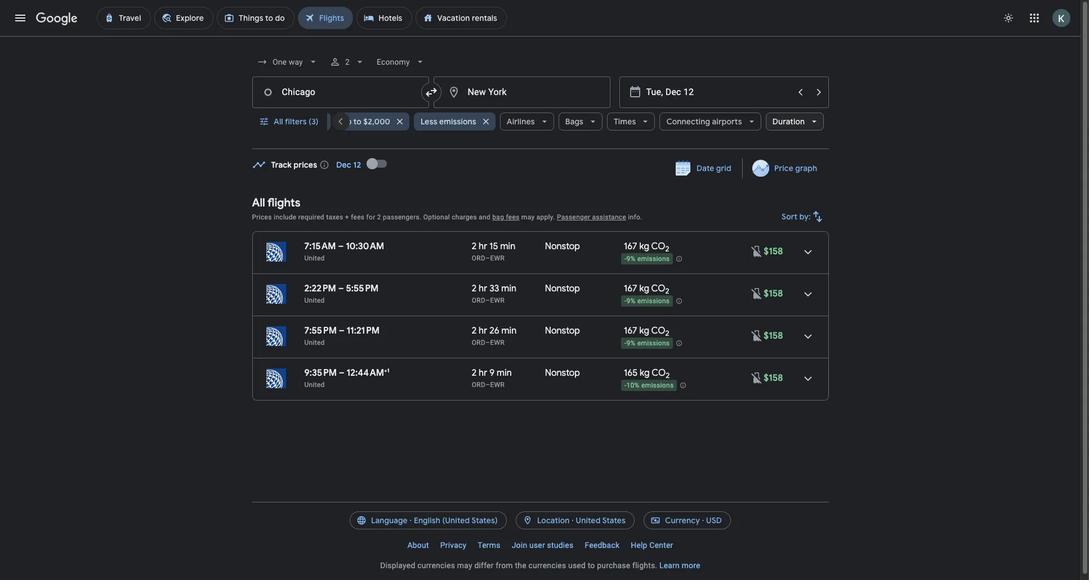 Task type: locate. For each thing, give the bounding box(es) containing it.
167 for 2 hr 33 min
[[624, 283, 637, 295]]

min inside "2 hr 15 min ord – ewr"
[[500, 241, 516, 252]]

differ
[[475, 562, 494, 571]]

2 $158 from the top
[[764, 288, 783, 300]]

total duration 2 hr 33 min. element
[[472, 283, 545, 296]]

3 - from the top
[[625, 340, 627, 348]]

ord inside 2 hr 9 min ord – ewr
[[472, 381, 486, 389]]

nonstop flight. element
[[545, 241, 580, 254], [545, 283, 580, 296], [545, 326, 580, 339], [545, 368, 580, 381]]

None search field
[[250, 48, 829, 149]]

leaves o'hare international airport at 9:35 pm on tuesday, december 12 and arrives at newark liberty international airport at 12:44 am on wednesday, december 13. element
[[304, 367, 390, 379]]

ord for 2 hr 33 min
[[472, 297, 486, 305]]

7:15 am – 10:30 am united
[[304, 241, 384, 262]]

3 this price for this flight doesn't include overhead bin access. if you need a carry-on bag, use the bags filter to update prices. image from the top
[[750, 371, 764, 385]]

1 - from the top
[[625, 255, 627, 263]]

$158 left flight details. leaves o'hare international airport at 7:55 pm on tuesday, december 12 and arrives at newark liberty international airport at 11:21 pm on tuesday, december 12. image
[[764, 331, 783, 342]]

2
[[345, 57, 350, 66], [377, 213, 381, 221], [472, 241, 477, 252], [666, 245, 670, 254], [472, 283, 477, 295], [666, 287, 670, 296], [472, 326, 477, 337], [666, 329, 670, 339], [472, 368, 477, 379], [666, 371, 670, 381]]

usd
[[706, 516, 722, 526]]

2:22 pm – 5:55 pm united
[[304, 283, 379, 305]]

158 us dollars text field left flight details. leaves o'hare international airport at 2:22 pm on tuesday, december 12 and arrives at newark liberty international airport at 5:55 pm on tuesday, december 12. icon at the right of the page
[[764, 288, 783, 300]]

1 vertical spatial 9%
[[627, 298, 636, 305]]

9% for 2 hr 15 min
[[627, 255, 636, 263]]

this price for this flight doesn't include overhead bin access. if you need a carry-on bag, use the bags filter to update prices. image
[[750, 287, 764, 301], [750, 329, 764, 343], [750, 371, 764, 385]]

up
[[342, 117, 352, 127]]

hr inside 2 hr 26 min ord – ewr
[[479, 326, 487, 337]]

hr left 33
[[479, 283, 487, 295]]

fees left for at the top left of page
[[351, 213, 365, 221]]

all for all filters (3)
[[273, 117, 283, 127]]

–
[[338, 241, 344, 252], [486, 255, 490, 262], [338, 283, 344, 295], [486, 297, 490, 305], [339, 326, 345, 337], [486, 339, 490, 347], [339, 368, 345, 379], [486, 381, 490, 389]]

flight details. leaves o'hare international airport at 9:35 pm on tuesday, december 12 and arrives at newark liberty international airport at 12:44 am on wednesday, december 13. image
[[795, 366, 822, 393]]

passengers.
[[383, 213, 422, 221]]

2 nonstop flight. element from the top
[[545, 283, 580, 296]]

$158 for 2 hr 15 min
[[764, 246, 783, 257]]

167 kg co 2 for 2 hr 26 min
[[624, 326, 670, 339]]

2 vertical spatial 167
[[624, 326, 637, 337]]

all filters (3) button
[[252, 108, 327, 135]]

all
[[273, 117, 283, 127], [252, 196, 265, 210]]

-9% emissions
[[625, 255, 670, 263], [625, 298, 670, 305], [625, 340, 670, 348]]

2 167 kg co 2 from the top
[[624, 283, 670, 296]]

min right 33
[[501, 283, 517, 295]]

hr left 9
[[479, 368, 487, 379]]

– right 'departure time: 7:15 am.' text field
[[338, 241, 344, 252]]

1 167 kg co 2 from the top
[[624, 241, 670, 254]]

min right 26 on the bottom of page
[[502, 326, 517, 337]]

all left filters at the top
[[273, 117, 283, 127]]

united inside 7:15 am – 10:30 am united
[[304, 255, 325, 262]]

2 vertical spatial this price for this flight doesn't include overhead bin access. if you need a carry-on bag, use the bags filter to update prices. image
[[750, 371, 764, 385]]

$2,000
[[363, 117, 390, 127]]

Departure time: 2:22 PM. text field
[[304, 283, 336, 295]]

7:55 pm
[[304, 326, 337, 337]]

11:21 pm
[[347, 326, 380, 337]]

9:35 pm – 12:44 am + 1
[[304, 367, 390, 379]]

united down '9:35 pm'
[[304, 381, 325, 389]]

dec 12
[[336, 160, 361, 170]]

ord down 'total duration 2 hr 9 min.' element
[[472, 381, 486, 389]]

1 vertical spatial 167 kg co 2
[[624, 283, 670, 296]]

0 horizontal spatial may
[[457, 562, 472, 571]]

ewr inside 2 hr 9 min ord – ewr
[[490, 381, 505, 389]]

3 $158 from the top
[[764, 331, 783, 342]]

0 horizontal spatial to
[[354, 117, 362, 127]]

3 hr from the top
[[479, 326, 487, 337]]

- for 2 hr 26 min
[[625, 340, 627, 348]]

main menu image
[[14, 11, 27, 25]]

ord inside 2 hr 26 min ord – ewr
[[472, 339, 486, 347]]

1 nonstop flight. element from the top
[[545, 241, 580, 254]]

learn
[[660, 562, 680, 571]]

1 horizontal spatial all
[[273, 117, 283, 127]]

165
[[624, 368, 638, 379]]

0 horizontal spatial fees
[[351, 213, 365, 221]]

airlines
[[507, 117, 535, 127]]

158 US dollars text field
[[764, 331, 783, 342]]

3 nonstop flight. element from the top
[[545, 326, 580, 339]]

studies
[[547, 541, 574, 550]]

0 horizontal spatial all
[[252, 196, 265, 210]]

co inside "165 kg co 2"
[[652, 368, 666, 379]]

ewr inside 2 hr 33 min ord – ewr
[[490, 297, 505, 305]]

2 hr 33 min ord – ewr
[[472, 283, 517, 305]]

1 vertical spatial may
[[457, 562, 472, 571]]

united down 'departure time: 7:15 am.' text field
[[304, 255, 325, 262]]

min
[[500, 241, 516, 252], [501, 283, 517, 295], [502, 326, 517, 337], [497, 368, 512, 379]]

$158 left the flight details. leaves o'hare international airport at 7:15 am on tuesday, december 12 and arrives at newark liberty international airport at 10:30 am on tuesday, december 12. image
[[764, 246, 783, 257]]

1 -9% emissions from the top
[[625, 255, 670, 263]]

currencies down join user studies
[[529, 562, 566, 571]]

this price for this flight doesn't include overhead bin access. if you need a carry-on bag, use the bags filter to update prices. image up $158 text box
[[750, 329, 764, 343]]

1 158 us dollars text field from the top
[[764, 246, 783, 257]]

Arrival time: 10:30 AM. text field
[[346, 241, 384, 252]]

1 nonstop from the top
[[545, 241, 580, 252]]

2 ewr from the top
[[490, 297, 505, 305]]

min inside 2 hr 9 min ord – ewr
[[497, 368, 512, 379]]

hr for 9
[[479, 368, 487, 379]]

taxes
[[326, 213, 343, 221]]

total duration 2 hr 15 min. element
[[472, 241, 545, 254]]

1 vertical spatial 167
[[624, 283, 637, 295]]

2 -9% emissions from the top
[[625, 298, 670, 305]]

emissions for 2 hr 26 min
[[638, 340, 670, 348]]

1 167 from the top
[[624, 241, 637, 252]]

leaves o'hare international airport at 7:15 am on tuesday, december 12 and arrives at newark liberty international airport at 10:30 am on tuesday, december 12. element
[[304, 241, 384, 252]]

states
[[602, 516, 626, 526]]

help center link
[[625, 537, 679, 555]]

158 us dollars text field left the flight details. leaves o'hare international airport at 7:15 am on tuesday, december 12 and arrives at newark liberty international airport at 10:30 am on tuesday, december 12. image
[[764, 246, 783, 257]]

4 ewr from the top
[[490, 381, 505, 389]]

passenger
[[557, 213, 590, 221]]

2 inside 2 hr 33 min ord – ewr
[[472, 283, 477, 295]]

price graph
[[775, 163, 818, 173]]

leaves o'hare international airport at 2:22 pm on tuesday, december 12 and arrives at newark liberty international airport at 5:55 pm on tuesday, december 12. element
[[304, 283, 379, 295]]

hr
[[479, 241, 487, 252], [479, 283, 487, 295], [479, 326, 487, 337], [479, 368, 487, 379]]

– down 9
[[486, 381, 490, 389]]

the
[[515, 562, 527, 571]]

flights
[[268, 196, 301, 210]]

167 for 2 hr 15 min
[[624, 241, 637, 252]]

3 9% from the top
[[627, 340, 636, 348]]

+ inside 9:35 pm – 12:44 am + 1
[[384, 367, 387, 375]]

co
[[651, 241, 666, 252], [651, 283, 666, 295], [651, 326, 666, 337], [652, 368, 666, 379]]

ord down total duration 2 hr 26 min. element
[[472, 339, 486, 347]]

find the best price region
[[252, 150, 829, 188]]

7:55 pm – 11:21 pm united
[[304, 326, 380, 347]]

-
[[625, 255, 627, 263], [625, 298, 627, 305], [625, 340, 627, 348], [625, 382, 627, 390]]

kg inside "165 kg co 2"
[[640, 368, 650, 379]]

connecting airports button
[[660, 108, 761, 135]]

to
[[354, 117, 362, 127], [588, 562, 595, 571]]

3 nonstop from the top
[[545, 326, 580, 337]]

0 horizontal spatial currencies
[[418, 562, 455, 571]]

2 hr from the top
[[479, 283, 487, 295]]

-9% emissions for 2 hr 26 min
[[625, 340, 670, 348]]

7:15 am
[[304, 241, 336, 252]]

3 ewr from the top
[[490, 339, 505, 347]]

fees
[[351, 213, 365, 221], [506, 213, 520, 221]]

2 button
[[325, 48, 370, 75]]

– down 15
[[486, 255, 490, 262]]

flight details. leaves o'hare international airport at 7:55 pm on tuesday, december 12 and arrives at newark liberty international airport at 11:21 pm on tuesday, december 12. image
[[795, 323, 822, 350]]

$158 left flight details. leaves o'hare international airport at 9:35 pm on tuesday, december 12 and arrives at newark liberty international airport at 12:44 am on wednesday, december 13. image
[[764, 373, 783, 384]]

about link
[[402, 537, 435, 555]]

3 167 kg co 2 from the top
[[624, 326, 670, 339]]

158 US dollars text field
[[764, 246, 783, 257], [764, 288, 783, 300]]

$158 for 2 hr 9 min
[[764, 373, 783, 384]]

from
[[496, 562, 513, 571]]

0 vertical spatial may
[[522, 213, 535, 221]]

ord inside 2 hr 33 min ord – ewr
[[472, 297, 486, 305]]

2 nonstop from the top
[[545, 283, 580, 295]]

-9% emissions for 2 hr 33 min
[[625, 298, 670, 305]]

1 9% from the top
[[627, 255, 636, 263]]

swap origin and destination. image
[[424, 86, 438, 99]]

3 ord from the top
[[472, 339, 486, 347]]

4 hr from the top
[[479, 368, 487, 379]]

– right departure time: 7:55 pm. text box
[[339, 326, 345, 337]]

may left "differ"
[[457, 562, 472, 571]]

to right up
[[354, 117, 362, 127]]

2 vertical spatial 9%
[[627, 340, 636, 348]]

0 vertical spatial 158 us dollars text field
[[764, 246, 783, 257]]

1 horizontal spatial fees
[[506, 213, 520, 221]]

hr inside 2 hr 33 min ord – ewr
[[479, 283, 487, 295]]

less emissions button
[[414, 108, 496, 135]]

ewr down 9
[[490, 381, 505, 389]]

co for 2 hr 9 min
[[652, 368, 666, 379]]

connecting airports
[[667, 117, 742, 127]]

0 vertical spatial this price for this flight doesn't include overhead bin access. if you need a carry-on bag, use the bags filter to update prices. image
[[750, 287, 764, 301]]

2 inside "165 kg co 2"
[[666, 371, 670, 381]]

min right 15
[[500, 241, 516, 252]]

privacy
[[440, 541, 467, 550]]

– down 26 on the bottom of page
[[486, 339, 490, 347]]

$158
[[764, 246, 783, 257], [764, 288, 783, 300], [764, 331, 783, 342], [764, 373, 783, 384]]

may
[[522, 213, 535, 221], [457, 562, 472, 571]]

min inside 2 hr 33 min ord – ewr
[[501, 283, 517, 295]]

all inside button
[[273, 117, 283, 127]]

duration
[[773, 117, 805, 127]]

ewr down 26 on the bottom of page
[[490, 339, 505, 347]]

all inside main content
[[252, 196, 265, 210]]

hr inside "2 hr 15 min ord – ewr"
[[479, 241, 487, 252]]

ord down total duration 2 hr 33 min. element
[[472, 297, 486, 305]]

None text field
[[252, 77, 429, 108], [433, 77, 610, 108], [252, 77, 429, 108], [433, 77, 610, 108]]

price graph button
[[745, 158, 827, 179]]

flight details. leaves o'hare international airport at 7:15 am on tuesday, december 12 and arrives at newark liberty international airport at 10:30 am on tuesday, december 12. image
[[795, 239, 822, 266]]

total duration 2 hr 26 min. element
[[472, 326, 545, 339]]

0 vertical spatial to
[[354, 117, 362, 127]]

this price for this flight doesn't include overhead bin access. if you need a carry-on bag, use the bags filter to update prices. image down $158 text field
[[750, 371, 764, 385]]

1 this price for this flight doesn't include overhead bin access. if you need a carry-on bag, use the bags filter to update prices. image from the top
[[750, 287, 764, 301]]

– inside 2 hr 33 min ord – ewr
[[486, 297, 490, 305]]

up to $2,000 button
[[335, 108, 409, 135]]

2 currencies from the left
[[529, 562, 566, 571]]

1 currencies from the left
[[418, 562, 455, 571]]

4 ord from the top
[[472, 381, 486, 389]]

all flights main content
[[252, 150, 829, 410]]

1 horizontal spatial may
[[522, 213, 535, 221]]

158 US dollars text field
[[764, 373, 783, 384]]

ord
[[472, 255, 486, 262], [472, 297, 486, 305], [472, 339, 486, 347], [472, 381, 486, 389]]

Departure time: 9:35 PM. text field
[[304, 368, 337, 379]]

1 vertical spatial all
[[252, 196, 265, 210]]

min for 2 hr 26 min
[[502, 326, 517, 337]]

2 - from the top
[[625, 298, 627, 305]]

2 vertical spatial 167 kg co 2
[[624, 326, 670, 339]]

hr inside 2 hr 9 min ord – ewr
[[479, 368, 487, 379]]

1 horizontal spatial to
[[588, 562, 595, 571]]

3 -9% emissions from the top
[[625, 340, 670, 348]]

None field
[[252, 52, 323, 72], [373, 52, 430, 72], [252, 52, 323, 72], [373, 52, 430, 72]]

ewr down 33
[[490, 297, 505, 305]]

united down departure time: 2:22 pm. text box
[[304, 297, 325, 305]]

up to $2,000
[[342, 117, 390, 127]]

united down 7:55 pm
[[304, 339, 325, 347]]

$158 left flight details. leaves o'hare international airport at 2:22 pm on tuesday, december 12 and arrives at newark liberty international airport at 5:55 pm on tuesday, december 12. icon at the right of the page
[[764, 288, 783, 300]]

currencies down privacy
[[418, 562, 455, 571]]

used
[[568, 562, 586, 571]]

price
[[775, 163, 794, 173]]

1 horizontal spatial +
[[384, 367, 387, 375]]

united for 2:22 pm
[[304, 297, 325, 305]]

united inside "2:22 pm – 5:55 pm united"
[[304, 297, 325, 305]]

1 ewr from the top
[[490, 255, 505, 262]]

– inside "2:22 pm – 5:55 pm united"
[[338, 283, 344, 295]]

ord down total duration 2 hr 15 min. element
[[472, 255, 486, 262]]

terms
[[478, 541, 501, 550]]

loading results progress bar
[[0, 36, 1081, 38]]

ewr inside "2 hr 15 min ord – ewr"
[[490, 255, 505, 262]]

2 fees from the left
[[506, 213, 520, 221]]

2 9% from the top
[[627, 298, 636, 305]]

ewr for 26
[[490, 339, 505, 347]]

0 horizontal spatial +
[[345, 213, 349, 221]]

ewr down 15
[[490, 255, 505, 262]]

ewr inside 2 hr 26 min ord – ewr
[[490, 339, 505, 347]]

– right '9:35 pm'
[[339, 368, 345, 379]]

co for 2 hr 26 min
[[651, 326, 666, 337]]

4 $158 from the top
[[764, 373, 783, 384]]

track prices
[[271, 160, 317, 170]]

to right used at the bottom of page
[[588, 562, 595, 571]]

hr left 26 on the bottom of page
[[479, 326, 487, 337]]

-9% emissions for 2 hr 15 min
[[625, 255, 670, 263]]

center
[[650, 541, 673, 550]]

required
[[298, 213, 324, 221]]

2 158 us dollars text field from the top
[[764, 288, 783, 300]]

1 vertical spatial +
[[384, 367, 387, 375]]

1 vertical spatial this price for this flight doesn't include overhead bin access. if you need a carry-on bag, use the bags filter to update prices. image
[[750, 329, 764, 343]]

4 nonstop from the top
[[545, 368, 580, 379]]

english (united states)
[[414, 516, 498, 526]]

4 - from the top
[[625, 382, 627, 390]]

apply.
[[537, 213, 555, 221]]

bag fees button
[[492, 213, 520, 221]]

united
[[304, 255, 325, 262], [304, 297, 325, 305], [304, 339, 325, 347], [304, 381, 325, 389], [576, 516, 601, 526]]

sort by: button
[[777, 203, 829, 230]]

0 vertical spatial -9% emissions
[[625, 255, 670, 263]]

this price for this flight doesn't include overhead bin access. if you need a carry-on bag, use the bags filter to update prices. image down this price for this flight doesn't include overhead bin access. if you need a carry-on bag, use the bags filter to update prices. image at the top of page
[[750, 287, 764, 301]]

2 inside 2 hr 9 min ord – ewr
[[472, 368, 477, 379]]

total duration 2 hr 9 min. element
[[472, 368, 545, 381]]

2 vertical spatial -9% emissions
[[625, 340, 670, 348]]

1 vertical spatial -9% emissions
[[625, 298, 670, 305]]

may left apply.
[[522, 213, 535, 221]]

nonstop for 2 hr 9 min
[[545, 368, 580, 379]]

9% for 2 hr 33 min
[[627, 298, 636, 305]]

learn more about tracked prices image
[[320, 160, 330, 170]]

4 nonstop flight. element from the top
[[545, 368, 580, 381]]

ewr for 33
[[490, 297, 505, 305]]

kg
[[640, 241, 650, 252], [640, 283, 650, 295], [640, 326, 650, 337], [640, 368, 650, 379]]

sort
[[782, 212, 798, 222]]

grid
[[716, 163, 731, 173]]

hr left 15
[[479, 241, 487, 252]]

2 this price for this flight doesn't include overhead bin access. if you need a carry-on bag, use the bags filter to update prices. image from the top
[[750, 329, 764, 343]]

bags
[[565, 117, 584, 127]]

0 vertical spatial 167
[[624, 241, 637, 252]]

displayed currencies may differ from the currencies used to purchase flights. learn more
[[380, 562, 701, 571]]

prices
[[252, 213, 272, 221]]

– right departure time: 2:22 pm. text box
[[338, 283, 344, 295]]

min right 9
[[497, 368, 512, 379]]

1 horizontal spatial currencies
[[529, 562, 566, 571]]

flight details. leaves o'hare international airport at 2:22 pm on tuesday, december 12 and arrives at newark liberty international airport at 5:55 pm on tuesday, december 12. image
[[795, 281, 822, 308]]

1 vertical spatial 158 us dollars text field
[[764, 288, 783, 300]]

3 167 from the top
[[624, 326, 637, 337]]

all filters (3)
[[273, 117, 318, 127]]

may inside all flights main content
[[522, 213, 535, 221]]

2 inside 2 hr 26 min ord – ewr
[[472, 326, 477, 337]]

date grid
[[697, 163, 731, 173]]

1 $158 from the top
[[764, 246, 783, 257]]

0 vertical spatial all
[[273, 117, 283, 127]]

1 vertical spatial to
[[588, 562, 595, 571]]

2 167 from the top
[[624, 283, 637, 295]]

currencies
[[418, 562, 455, 571], [529, 562, 566, 571]]

all flights
[[252, 196, 301, 210]]

1 ord from the top
[[472, 255, 486, 262]]

fees right bag
[[506, 213, 520, 221]]

0 vertical spatial 167 kg co 2
[[624, 241, 670, 254]]

sort by:
[[782, 212, 811, 222]]

min inside 2 hr 26 min ord – ewr
[[502, 326, 517, 337]]

this price for this flight doesn't include overhead bin access. if you need a carry-on bag, use the bags filter to update prices. image for 2 hr 9 min
[[750, 371, 764, 385]]

ord for 2 hr 26 min
[[472, 339, 486, 347]]

previous image
[[327, 108, 354, 135]]

1 hr from the top
[[479, 241, 487, 252]]

ord inside "2 hr 15 min ord – ewr"
[[472, 255, 486, 262]]

0 vertical spatial 9%
[[627, 255, 636, 263]]

2 ord from the top
[[472, 297, 486, 305]]

join user studies
[[512, 541, 574, 550]]

united inside 7:55 pm – 11:21 pm united
[[304, 339, 325, 347]]

all up prices
[[252, 196, 265, 210]]

nonstop for 2 hr 15 min
[[545, 241, 580, 252]]

hr for 26
[[479, 326, 487, 337]]

ewr for 15
[[490, 255, 505, 262]]

– down 33
[[486, 297, 490, 305]]



Task type: describe. For each thing, give the bounding box(es) containing it.
165 kg co 2
[[624, 368, 670, 381]]

158 us dollars text field for 2 hr 33 min
[[764, 288, 783, 300]]

optional
[[423, 213, 450, 221]]

$158 for 2 hr 33 min
[[764, 288, 783, 300]]

currency
[[665, 516, 700, 526]]

united for 7:15 am
[[304, 255, 325, 262]]

0 vertical spatial +
[[345, 213, 349, 221]]

less emissions
[[421, 117, 476, 127]]

more
[[682, 562, 701, 571]]

33
[[490, 283, 499, 295]]

join
[[512, 541, 527, 550]]

– inside "2 hr 15 min ord – ewr"
[[486, 255, 490, 262]]

Departure text field
[[646, 77, 791, 108]]

location
[[537, 516, 570, 526]]

2 hr 26 min ord – ewr
[[472, 326, 517, 347]]

1
[[387, 367, 390, 375]]

12
[[353, 160, 361, 170]]

co for 2 hr 15 min
[[651, 241, 666, 252]]

for
[[366, 213, 375, 221]]

nonstop flight. element for 2 hr 26 min
[[545, 326, 580, 339]]

Departure time: 7:55 PM. text field
[[304, 326, 337, 337]]

leaves o'hare international airport at 7:55 pm on tuesday, december 12 and arrives at newark liberty international airport at 11:21 pm on tuesday, december 12. element
[[304, 326, 380, 337]]

times
[[614, 117, 636, 127]]

– inside 2 hr 9 min ord – ewr
[[486, 381, 490, 389]]

all for all flights
[[252, 196, 265, 210]]

this price for this flight doesn't include overhead bin access. if you need a carry-on bag, use the bags filter to update prices. image for 2 hr 33 min
[[750, 287, 764, 301]]

to inside popup button
[[354, 117, 362, 127]]

join user studies link
[[506, 537, 579, 555]]

– inside 7:55 pm – 11:21 pm united
[[339, 326, 345, 337]]

kg for 2 hr 33 min
[[640, 283, 650, 295]]

date grid button
[[667, 158, 740, 179]]

kg for 2 hr 9 min
[[640, 368, 650, 379]]

purchase
[[597, 562, 630, 571]]

– inside 2 hr 26 min ord – ewr
[[486, 339, 490, 347]]

states)
[[472, 516, 498, 526]]

assistance
[[592, 213, 626, 221]]

Arrival time: 5:55 PM. text field
[[346, 283, 379, 295]]

1 fees from the left
[[351, 213, 365, 221]]

less
[[421, 117, 437, 127]]

language
[[371, 516, 408, 526]]

none search field containing all filters (3)
[[250, 48, 829, 149]]

nonstop for 2 hr 26 min
[[545, 326, 580, 337]]

about
[[408, 541, 429, 550]]

– inside 9:35 pm – 12:44 am + 1
[[339, 368, 345, 379]]

united left states
[[576, 516, 601, 526]]

ewr for 9
[[490, 381, 505, 389]]

15
[[490, 241, 498, 252]]

nonstop for 2 hr 33 min
[[545, 283, 580, 295]]

9% for 2 hr 26 min
[[627, 340, 636, 348]]

privacy link
[[435, 537, 472, 555]]

12:44 am
[[347, 368, 384, 379]]

united states
[[576, 516, 626, 526]]

flights.
[[633, 562, 658, 571]]

nonstop flight. element for 2 hr 9 min
[[545, 368, 580, 381]]

min for 2 hr 9 min
[[497, 368, 512, 379]]

emissions for 2 hr 33 min
[[638, 298, 670, 305]]

nonstop flight. element for 2 hr 15 min
[[545, 241, 580, 254]]

10:30 am
[[346, 241, 384, 252]]

min for 2 hr 33 min
[[501, 283, 517, 295]]

include
[[274, 213, 297, 221]]

2:22 pm
[[304, 283, 336, 295]]

kg for 2 hr 26 min
[[640, 326, 650, 337]]

Arrival time: 11:21 PM. text field
[[347, 326, 380, 337]]

change appearance image
[[995, 5, 1022, 32]]

times button
[[607, 108, 655, 135]]

2 hr 15 min ord – ewr
[[472, 241, 516, 262]]

co for 2 hr 33 min
[[651, 283, 666, 295]]

by:
[[800, 212, 811, 222]]

9
[[490, 368, 495, 379]]

9:35 pm
[[304, 368, 337, 379]]

emissions for 2 hr 9 min
[[642, 382, 674, 390]]

connecting
[[667, 117, 710, 127]]

graph
[[796, 163, 818, 173]]

prices
[[294, 160, 317, 170]]

ord for 2 hr 9 min
[[472, 381, 486, 389]]

ord for 2 hr 15 min
[[472, 255, 486, 262]]

- for 2 hr 33 min
[[625, 298, 627, 305]]

displayed
[[380, 562, 415, 571]]

this price for this flight doesn't include overhead bin access. if you need a carry-on bag, use the bags filter to update prices. image
[[750, 245, 764, 258]]

2 inside popup button
[[345, 57, 350, 66]]

filters
[[285, 117, 307, 127]]

this price for this flight doesn't include overhead bin access. if you need a carry-on bag, use the bags filter to update prices. image for 2 hr 26 min
[[750, 329, 764, 343]]

167 kg co 2 for 2 hr 15 min
[[624, 241, 670, 254]]

terms link
[[472, 537, 506, 555]]

help center
[[631, 541, 673, 550]]

prices include required taxes + fees for 2 passengers. optional charges and bag fees may apply. passenger assistance
[[252, 213, 626, 221]]

(united
[[443, 516, 470, 526]]

167 kg co 2 for 2 hr 33 min
[[624, 283, 670, 296]]

help
[[631, 541, 648, 550]]

- for 2 hr 15 min
[[625, 255, 627, 263]]

kg for 2 hr 15 min
[[640, 241, 650, 252]]

passenger assistance button
[[557, 213, 626, 221]]

2 inside "2 hr 15 min ord – ewr"
[[472, 241, 477, 252]]

emissions inside popup button
[[439, 117, 476, 127]]

feedback link
[[579, 537, 625, 555]]

Arrival time: 12:44 AM on  Wednesday, December 13. text field
[[347, 367, 390, 379]]

158 us dollars text field for 2 hr 15 min
[[764, 246, 783, 257]]

min for 2 hr 15 min
[[500, 241, 516, 252]]

and
[[479, 213, 491, 221]]

airlines button
[[500, 108, 554, 135]]

– inside 7:15 am – 10:30 am united
[[338, 241, 344, 252]]

$158 for 2 hr 26 min
[[764, 331, 783, 342]]

2 hr 9 min ord – ewr
[[472, 368, 512, 389]]

hr for 15
[[479, 241, 487, 252]]

nonstop flight. element for 2 hr 33 min
[[545, 283, 580, 296]]

Departure time: 7:15 AM. text field
[[304, 241, 336, 252]]

english
[[414, 516, 441, 526]]

-10% emissions
[[625, 382, 674, 390]]

dec
[[336, 160, 351, 170]]

(3)
[[308, 117, 318, 127]]

10%
[[627, 382, 640, 390]]

emissions for 2 hr 15 min
[[638, 255, 670, 263]]

167 for 2 hr 26 min
[[624, 326, 637, 337]]

bag
[[492, 213, 504, 221]]

hr for 33
[[479, 283, 487, 295]]

- for 2 hr 9 min
[[625, 382, 627, 390]]

user
[[529, 541, 545, 550]]

26
[[490, 326, 499, 337]]

united for 7:55 pm
[[304, 339, 325, 347]]

5:55 pm
[[346, 283, 379, 295]]



Task type: vqa. For each thing, say whether or not it's contained in the screenshot.
$1,206
no



